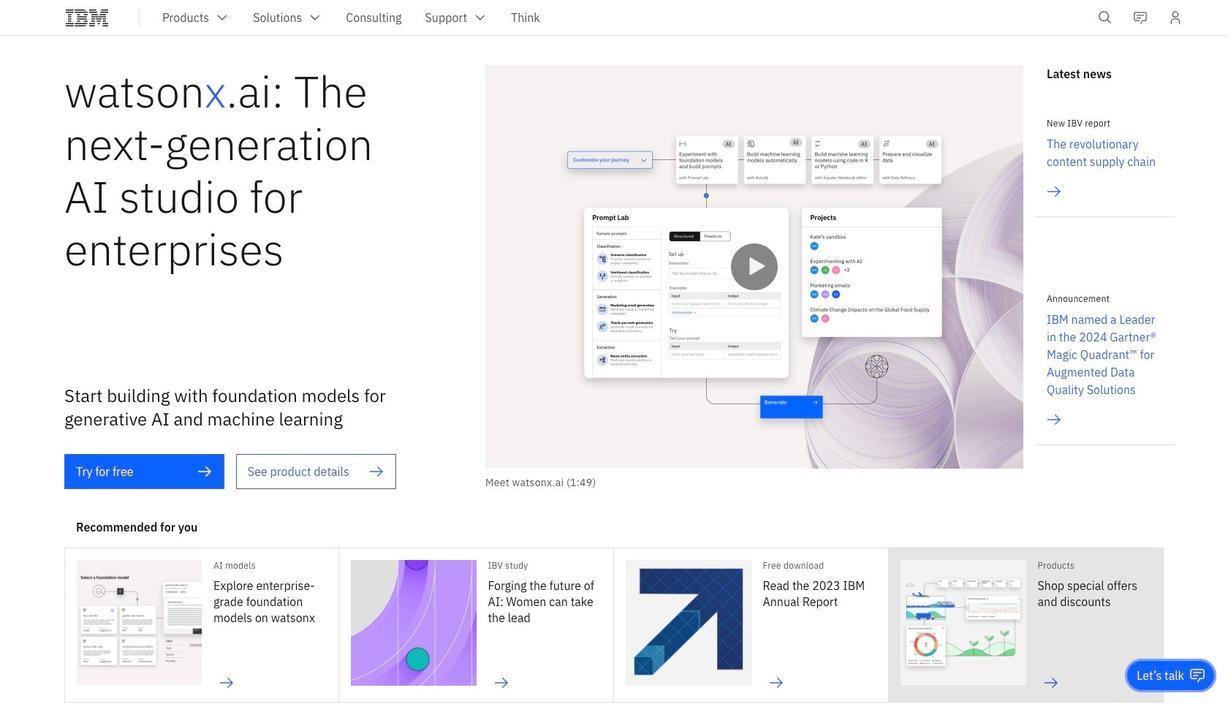 Task type: describe. For each thing, give the bounding box(es) containing it.
let's talk element
[[1137, 668, 1185, 684]]



